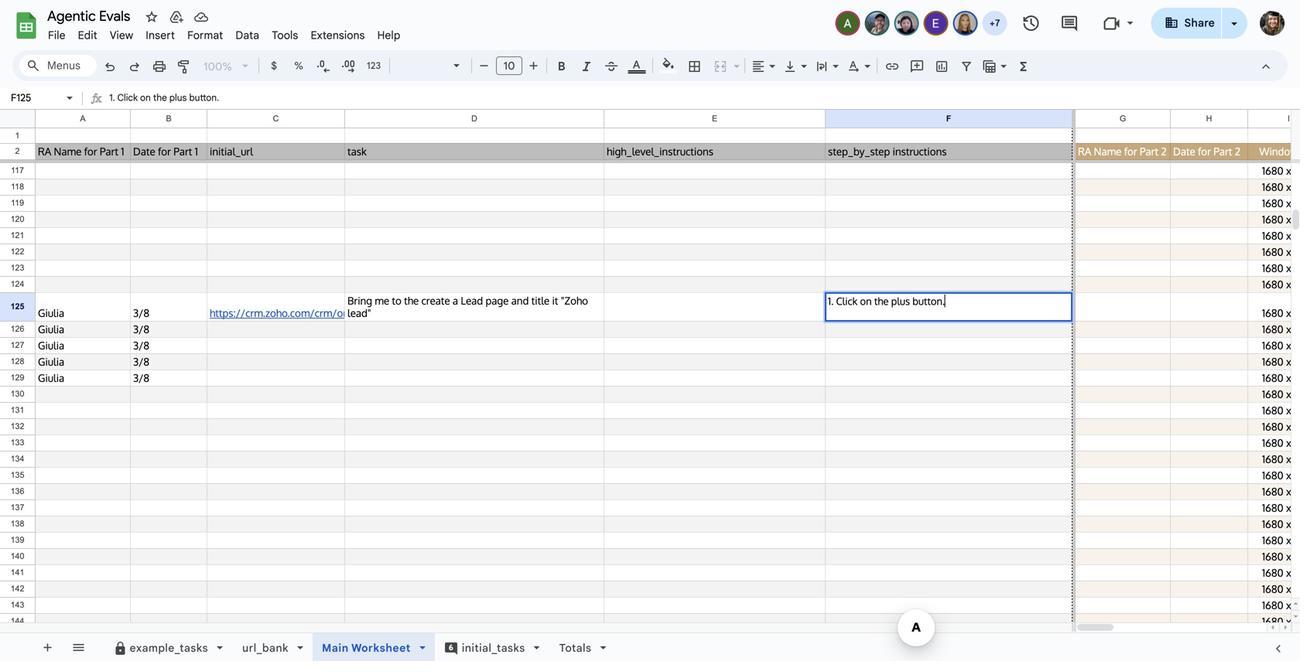 Task type: locate. For each thing, give the bounding box(es) containing it.
on for f125 field
[[860, 295, 872, 308]]

0 vertical spatial on
[[140, 92, 151, 104]]

0 horizontal spatial 1.
[[109, 92, 115, 104]]

% button
[[287, 54, 310, 77]]

the inside the 1. click on the plus button. text field
[[153, 92, 167, 104]]

0 horizontal spatial plus
[[169, 92, 187, 104]]

insert menu item
[[140, 26, 181, 44]]

help
[[377, 29, 400, 42]]

application
[[0, 0, 1300, 662]]

1 horizontal spatial toolbar
[[98, 634, 630, 662]]

vertical align image
[[782, 55, 799, 77]]

name box (⌘ + j) element
[[5, 89, 77, 108]]

F125 field
[[828, 295, 1070, 308]]

menu bar inside menu bar banner
[[42, 20, 407, 46]]

1 toolbar from the left
[[32, 634, 97, 662]]

extensions
[[311, 29, 365, 42]]

button.
[[189, 92, 219, 104], [913, 295, 945, 308]]

1. click on the plus button.
[[109, 92, 219, 104], [828, 295, 945, 308]]

plus for f125 field
[[891, 295, 910, 308]]

format
[[187, 29, 223, 42]]

file
[[48, 29, 66, 42]]

0 horizontal spatial the
[[153, 92, 167, 104]]

borders image
[[686, 55, 704, 77]]

0 vertical spatial 1.
[[109, 92, 115, 104]]

0 vertical spatial plus
[[169, 92, 187, 104]]

1.
[[109, 92, 115, 104], [828, 295, 834, 308]]

0 vertical spatial click
[[117, 92, 138, 104]]

1 vertical spatial the
[[874, 295, 889, 308]]

insert
[[146, 29, 175, 42]]

text wrapping image
[[813, 55, 831, 77]]

1 horizontal spatial button.
[[913, 295, 945, 308]]

0 horizontal spatial on
[[140, 92, 151, 104]]

view
[[110, 29, 133, 42]]

extensions menu item
[[304, 26, 371, 44]]

1 horizontal spatial on
[[860, 295, 872, 308]]

menu bar banner
[[0, 0, 1300, 662]]

button. for the 1. click on the plus button. text field
[[189, 92, 219, 104]]

on
[[140, 92, 151, 104], [860, 295, 872, 308]]

1 vertical spatial 1. click on the plus button.
[[828, 295, 945, 308]]

worksheet
[[351, 642, 411, 655]]

1 vertical spatial button.
[[913, 295, 945, 308]]

on inside text field
[[140, 92, 151, 104]]

2 toolbar from the left
[[98, 634, 630, 662]]

totals
[[559, 642, 592, 655]]

toolbar
[[32, 634, 97, 662], [98, 634, 630, 662]]

0 horizontal spatial click
[[117, 92, 138, 104]]

1 vertical spatial plus
[[891, 295, 910, 308]]

1 horizontal spatial the
[[874, 295, 889, 308]]

click inside text field
[[117, 92, 138, 104]]

1 vertical spatial click
[[836, 295, 858, 308]]

plus
[[169, 92, 187, 104], [891, 295, 910, 308]]

data menu item
[[229, 26, 266, 44]]

0 vertical spatial the
[[153, 92, 167, 104]]

Font size field
[[496, 56, 529, 76]]

on for the 1. click on the plus button. text field
[[140, 92, 151, 104]]

button. inside text field
[[189, 92, 219, 104]]

menu bar
[[42, 20, 407, 46]]

the
[[153, 92, 167, 104], [874, 295, 889, 308]]

click
[[117, 92, 138, 104], [836, 295, 858, 308]]

0 horizontal spatial toolbar
[[32, 634, 97, 662]]

0 vertical spatial 1. click on the plus button.
[[109, 92, 219, 104]]

1 vertical spatial 1.
[[828, 295, 834, 308]]

menu bar containing file
[[42, 20, 407, 46]]

6
[[449, 643, 453, 653]]

1 horizontal spatial 1. click on the plus button.
[[828, 295, 945, 308]]

1 horizontal spatial click
[[836, 295, 858, 308]]

1 horizontal spatial 1.
[[828, 295, 834, 308]]

Star checkbox
[[111, 0, 176, 56]]

0 vertical spatial button.
[[189, 92, 219, 104]]

Menus field
[[19, 55, 97, 77]]

1. click on the plus button. for f125 field
[[828, 295, 945, 308]]

michele murakami image
[[896, 12, 917, 34]]

file menu item
[[42, 26, 72, 44]]

url_bank button
[[232, 634, 313, 662]]

view menu item
[[104, 26, 140, 44]]

None text field
[[6, 91, 63, 105]]

cj baylor image
[[866, 12, 888, 34]]

1. inside text field
[[109, 92, 115, 104]]

main worksheet button
[[313, 634, 435, 662]]

eesa khan image
[[925, 12, 947, 34]]

1 horizontal spatial plus
[[891, 295, 910, 308]]

1 vertical spatial on
[[860, 295, 872, 308]]

plus inside text field
[[169, 92, 187, 104]]

0 horizontal spatial button.
[[189, 92, 219, 104]]

$ button
[[262, 54, 286, 77]]

$
[[271, 60, 277, 72]]

main
[[322, 642, 349, 655]]

share button
[[1151, 8, 1222, 39]]

help menu item
[[371, 26, 407, 44]]

edit menu item
[[72, 26, 104, 44]]

1. click on the plus button. inside text field
[[109, 92, 219, 104]]

0 horizontal spatial 1. click on the plus button.
[[109, 92, 219, 104]]

plus for the 1. click on the plus button. text field
[[169, 92, 187, 104]]

123
[[367, 60, 381, 72]]



Task type: describe. For each thing, give the bounding box(es) containing it.
click for the 1. click on the plus button. text field
[[117, 92, 138, 104]]

Zoom text field
[[200, 56, 237, 77]]

share
[[1184, 16, 1215, 30]]

click for f125 field
[[836, 295, 858, 308]]

the for f125 field
[[874, 295, 889, 308]]

katherine seehafer image
[[955, 12, 976, 34]]

1. for f125 field
[[828, 295, 834, 308]]

functions image
[[1015, 55, 1033, 77]]

main toolbar
[[96, 54, 1037, 80]]

url_bank
[[242, 642, 289, 655]]

the for the 1. click on the plus button. text field
[[153, 92, 167, 104]]

Font size text field
[[497, 56, 522, 75]]

1. for the 1. click on the plus button. text field
[[109, 92, 115, 104]]

+7
[[990, 17, 1000, 29]]

Rename text field
[[42, 6, 139, 25]]

123 button
[[361, 54, 386, 77]]

angela cha image
[[837, 12, 859, 34]]

quick sharing actions image
[[1231, 22, 1237, 46]]

%
[[294, 60, 303, 72]]

format menu item
[[181, 26, 229, 44]]

application containing share
[[0, 0, 1300, 662]]

tools
[[272, 29, 298, 42]]

+7 button
[[981, 9, 1009, 37]]

main worksheet
[[322, 642, 411, 655]]

none text field inside name box (⌘ + j) element
[[6, 91, 63, 105]]

Zoom field
[[197, 55, 255, 78]]

tools menu item
[[266, 26, 304, 44]]

totals button
[[549, 634, 616, 662]]

all sheets image
[[66, 635, 91, 660]]

toolbar containing example_tasks
[[98, 634, 630, 662]]

example_tasks
[[130, 642, 208, 655]]

1. click on the plus button. for the 1. click on the plus button. text field
[[109, 92, 219, 104]]

text color image
[[628, 55, 646, 74]]

text rotation image
[[845, 55, 863, 77]]

edit
[[78, 29, 97, 42]]

fill color image
[[660, 55, 678, 74]]

data
[[236, 29, 259, 42]]

example_tasks button
[[103, 634, 233, 662]]

initial_tasks
[[462, 642, 525, 655]]

button. for f125 field
[[913, 295, 945, 308]]

1. Click on the plus button. text field
[[109, 89, 1300, 109]]



Task type: vqa. For each thing, say whether or not it's contained in the screenshot.
Font list. Old Standard TT selected. 'Option'
no



